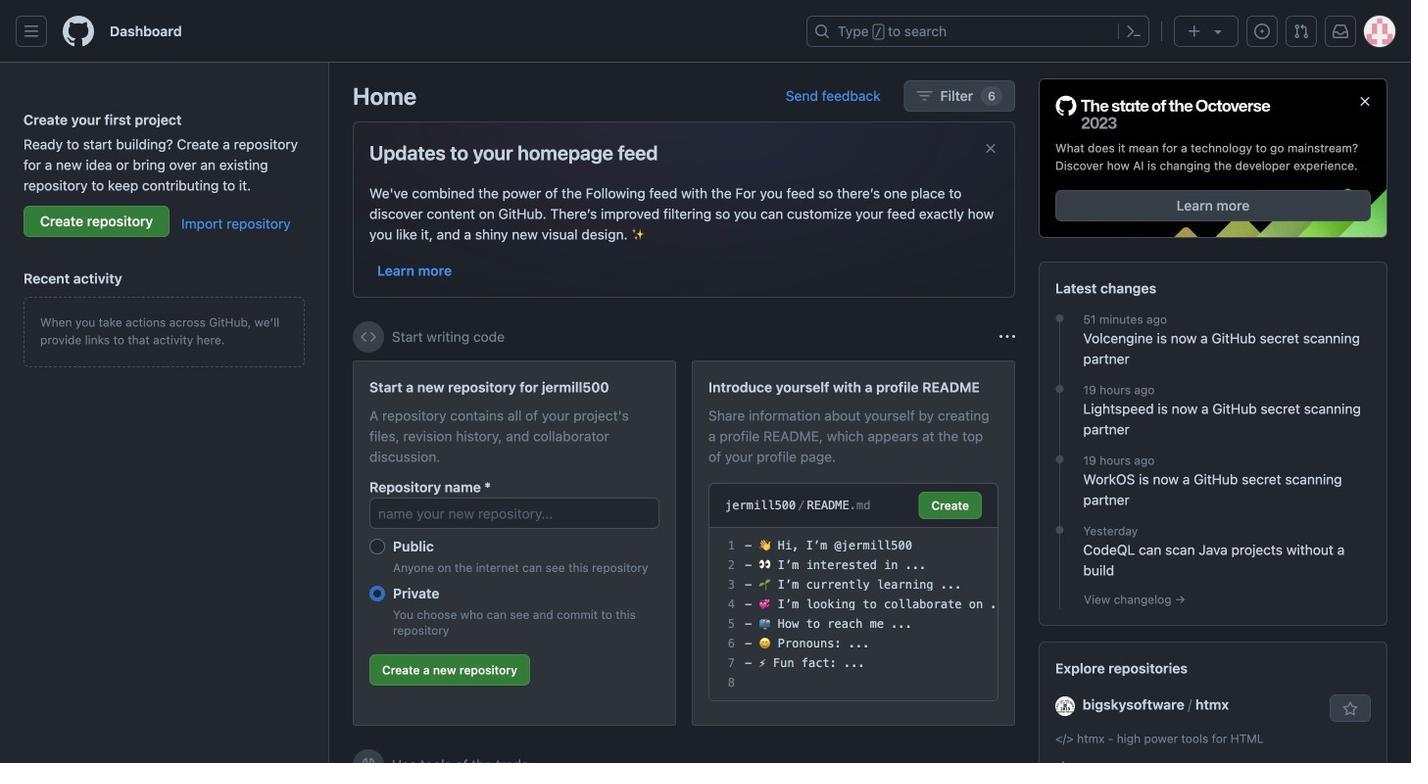 Task type: locate. For each thing, give the bounding box(es) containing it.
start a new repository element
[[353, 361, 676, 726]]

git pull request image
[[1294, 24, 1310, 39]]

star this repository image
[[1343, 702, 1359, 718]]

explore repositories navigation
[[1039, 642, 1388, 764]]

2 vertical spatial dot fill image
[[1052, 523, 1068, 538]]

code image
[[361, 329, 376, 345]]

explore element
[[1039, 78, 1388, 764]]

2 dot fill image from the top
[[1052, 452, 1068, 468]]

issue opened image
[[1255, 24, 1270, 39]]

None radio
[[370, 539, 385, 555]]

homepage image
[[63, 16, 94, 47]]

None radio
[[370, 586, 385, 602]]

dot fill image
[[1052, 381, 1068, 397], [1052, 452, 1068, 468], [1052, 523, 1068, 538]]

notifications image
[[1333, 24, 1349, 39]]

None submit
[[919, 492, 982, 520]]

1 vertical spatial dot fill image
[[1052, 452, 1068, 468]]

none radio inside start a new repository element
[[370, 586, 385, 602]]

command palette image
[[1126, 24, 1142, 39]]

filter image
[[917, 88, 933, 104]]

triangle down image
[[1211, 24, 1226, 39]]

github logo image
[[1056, 95, 1271, 131]]

0 vertical spatial dot fill image
[[1052, 381, 1068, 397]]

3 dot fill image from the top
[[1052, 523, 1068, 538]]



Task type: describe. For each thing, give the bounding box(es) containing it.
plus image
[[1187, 24, 1203, 39]]

close image
[[1358, 94, 1373, 109]]

x image
[[983, 141, 999, 156]]

introduce yourself with a profile readme element
[[692, 361, 1016, 726]]

none submit inside introduce yourself with a profile readme "element"
[[919, 492, 982, 520]]

dot fill image
[[1052, 311, 1068, 327]]

tools image
[[361, 758, 376, 764]]

why am i seeing this? image
[[1000, 329, 1016, 345]]

none radio inside start a new repository element
[[370, 539, 385, 555]]

name your new repository... text field
[[370, 498, 660, 529]]

1 dot fill image from the top
[[1052, 381, 1068, 397]]

@bigskysoftware profile image
[[1056, 697, 1075, 716]]



Task type: vqa. For each thing, say whether or not it's contained in the screenshot.
triangle down icon
yes



